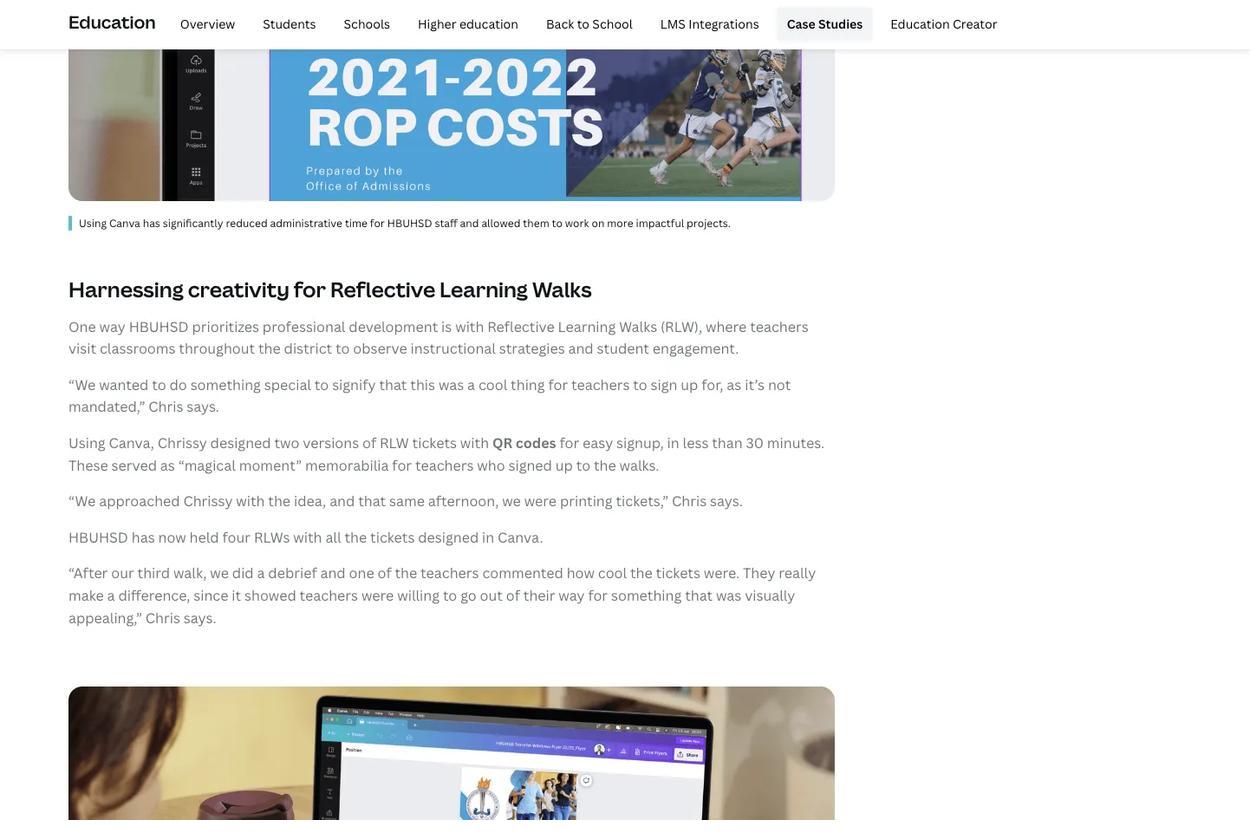 Task type: describe. For each thing, give the bounding box(es) containing it.
allowed
[[482, 216, 521, 231]]

to left "do"
[[152, 375, 166, 395]]

(rlw),
[[661, 317, 703, 336]]

0 horizontal spatial reflective
[[330, 275, 436, 303]]

creativity
[[188, 275, 290, 303]]

chris inside '"we wanted to do something special to signify that this was a cool thing for teachers to sign up for, as it's not mandated," chris says.'
[[149, 398, 183, 417]]

canva,
[[109, 434, 154, 453]]

and inside one way hbuhsd prioritizes professional development is with reflective learning walks (rlw), where teachers visit classrooms throughout the district to observe instructional strategies and student engagement.
[[569, 339, 594, 358]]

instructional
[[411, 339, 496, 358]]

their
[[524, 586, 556, 605]]

chrissy for canva,
[[158, 434, 207, 453]]

qr
[[493, 434, 513, 453]]

lms
[[661, 15, 686, 32]]

development
[[349, 317, 438, 336]]

harnessing creativity for reflective learning walks
[[69, 275, 592, 303]]

one way hbuhsd prioritizes professional development is with reflective learning walks (rlw), where teachers visit classrooms throughout the district to observe instructional strategies and student engagement.
[[69, 317, 809, 358]]

chris inside "after our third walk, we did a debrief and one of the teachers commented how cool the tickets were. they really make a difference, since it showed teachers were willing to go out of their way for something that was visually appealing," chris says.
[[146, 609, 180, 628]]

were inside "after our third walk, we did a debrief and one of the teachers commented how cool the tickets were. they really make a difference, since it showed teachers were willing to go out of their way for something that was visually appealing," chris says.
[[362, 586, 394, 605]]

easy
[[583, 434, 613, 453]]

versions
[[303, 434, 359, 453]]

case
[[787, 15, 816, 32]]

for,
[[702, 375, 724, 395]]

for easy signup, in less than 30 minutes. these served as "magical moment" memorabilia for teachers who signed up to the walks.
[[69, 434, 825, 475]]

2 horizontal spatial of
[[506, 586, 520, 605]]

1 vertical spatial says.
[[710, 492, 743, 511]]

willing
[[397, 586, 440, 605]]

mandated,"
[[69, 398, 145, 417]]

"we for "we wanted to do something special to signify that this was a cool thing for teachers to sign up for, as it's not mandated," chris says.
[[69, 375, 96, 395]]

to inside "after our third walk, we did a debrief and one of the teachers commented how cool the tickets were. they really make a difference, since it showed teachers were willing to go out of their way for something that was visually appealing," chris says.
[[443, 586, 457, 605]]

0 horizontal spatial designed
[[210, 434, 271, 453]]

memorabilia
[[305, 456, 389, 475]]

"after our third walk, we did a debrief and one of the teachers commented how cool the tickets were. they really make a difference, since it showed teachers were willing to go out of their way for something that was visually appealing," chris says.
[[69, 564, 816, 628]]

0 horizontal spatial walks
[[532, 275, 592, 303]]

this
[[411, 375, 435, 395]]

tickets,"
[[616, 492, 669, 511]]

0 vertical spatial has
[[143, 216, 160, 231]]

with inside one way hbuhsd prioritizes professional development is with reflective learning walks (rlw), where teachers visit classrooms throughout the district to observe instructional strategies and student engagement.
[[456, 317, 484, 336]]

integrations
[[689, 15, 760, 32]]

make
[[69, 586, 104, 605]]

with up the four on the left of page
[[236, 492, 265, 511]]

lms integrations
[[661, 15, 760, 32]]

with up who
[[460, 434, 489, 453]]

where
[[706, 317, 747, 336]]

students
[[263, 15, 316, 32]]

time
[[345, 216, 368, 231]]

for inside '"we wanted to do something special to signify that this was a cool thing for teachers to sign up for, as it's not mandated," chris says.'
[[549, 375, 568, 395]]

two
[[274, 434, 300, 453]]

to left signify
[[315, 375, 329, 395]]

who
[[477, 456, 505, 475]]

commented
[[483, 564, 564, 583]]

in inside for easy signup, in less than 30 minutes. these served as "magical moment" memorabilia for teachers who signed up to the walks.
[[668, 434, 680, 453]]

idea,
[[294, 492, 326, 511]]

"after
[[69, 564, 108, 583]]

for inside "after our third walk, we did a debrief and one of the teachers commented how cool the tickets were. they really make a difference, since it showed teachers were willing to go out of their way for something that was visually appealing," chris says.
[[588, 586, 608, 605]]

special
[[264, 375, 311, 395]]

learning inside one way hbuhsd prioritizes professional development is with reflective learning walks (rlw), where teachers visit classrooms throughout the district to observe instructional strategies and student engagement.
[[558, 317, 616, 336]]

back
[[546, 15, 574, 32]]

student
[[597, 339, 650, 358]]

teachers up go
[[421, 564, 479, 583]]

how
[[567, 564, 595, 583]]

rlw
[[380, 434, 409, 453]]

tickets inside "after our third walk, we did a debrief and one of the teachers commented how cool the tickets were. they really make a difference, since it showed teachers were willing to go out of their way for something that was visually appealing," chris says.
[[656, 564, 701, 583]]

one
[[349, 564, 374, 583]]

schools link
[[334, 7, 401, 42]]

and inside "after our third walk, we did a debrief and one of the teachers commented how cool the tickets were. they really make a difference, since it showed teachers were willing to go out of their way for something that was visually appealing," chris says.
[[320, 564, 346, 583]]

cool inside "after our third walk, we did a debrief and one of the teachers commented how cool the tickets were. they really make a difference, since it showed teachers were willing to go out of their way for something that was visually appealing," chris says.
[[598, 564, 627, 583]]

cool inside '"we wanted to do something special to signify that this was a cool thing for teachers to sign up for, as it's not mandated," chris says.'
[[479, 375, 508, 395]]

to left sign
[[633, 375, 648, 395]]

on
[[592, 216, 605, 231]]

education creator link
[[881, 7, 1008, 42]]

observe
[[353, 339, 407, 358]]

school
[[593, 15, 633, 32]]

it's
[[745, 375, 765, 395]]

studies
[[819, 15, 863, 32]]

our
[[111, 564, 134, 583]]

overview link
[[170, 7, 246, 42]]

now
[[158, 528, 186, 547]]

says. inside "after our third walk, we did a debrief and one of the teachers commented how cool the tickets were. they really make a difference, since it showed teachers were willing to go out of their way for something that was visually appealing," chris says.
[[184, 609, 216, 628]]

staff
[[435, 216, 458, 231]]

reflective inside one way hbuhsd prioritizes professional development is with reflective learning walks (rlw), where teachers visit classrooms throughout the district to observe instructional strategies and student engagement.
[[488, 317, 555, 336]]

1 horizontal spatial we
[[502, 492, 521, 511]]

1 horizontal spatial designed
[[418, 528, 479, 547]]

to left work
[[552, 216, 563, 231]]

all
[[326, 528, 341, 547]]

hbuhsd inside one way hbuhsd prioritizes professional development is with reflective learning walks (rlw), where teachers visit classrooms throughout the district to observe instructional strategies and student engagement.
[[129, 317, 189, 336]]

for down rlw
[[392, 456, 412, 475]]

were.
[[704, 564, 740, 583]]

1 vertical spatial in
[[482, 528, 495, 547]]

the right the how
[[631, 564, 653, 583]]

prioritizes
[[192, 317, 259, 336]]

less
[[683, 434, 709, 453]]

to right back
[[577, 15, 590, 32]]

they
[[743, 564, 776, 583]]

as inside '"we wanted to do something special to signify that this was a cool thing for teachers to sign up for, as it's not mandated," chris says.'
[[727, 375, 742, 395]]

for left easy
[[560, 434, 580, 453]]

afternoon,
[[428, 492, 499, 511]]

to inside for easy signup, in less than 30 minutes. these served as "magical moment" memorabilia for teachers who signed up to the walks.
[[577, 456, 591, 475]]

something inside "after our third walk, we did a debrief and one of the teachers commented how cool the tickets were. they really make a difference, since it showed teachers were willing to go out of their way for something that was visually appealing," chris says.
[[611, 586, 682, 605]]

them
[[523, 216, 550, 231]]

visually
[[745, 586, 796, 605]]

higher
[[418, 15, 457, 32]]

case studies link
[[777, 7, 874, 42]]

strategies
[[499, 339, 565, 358]]

one
[[69, 317, 96, 336]]

using for using canva, chrissy designed two versions of rlw tickets with qr codes
[[69, 434, 106, 453]]

with left all
[[293, 528, 322, 547]]

says. inside '"we wanted to do something special to signify that this was a cool thing for teachers to sign up for, as it's not mandated," chris says.'
[[187, 398, 219, 417]]

that inside '"we wanted to do something special to signify that this was a cool thing for teachers to sign up for, as it's not mandated," chris says.'
[[379, 375, 407, 395]]

hbuhsd has now held four rlws with all the tickets designed in canva.
[[69, 528, 543, 547]]

2 horizontal spatial hbuhsd
[[388, 216, 432, 231]]

0 horizontal spatial learning
[[440, 275, 528, 303]]

up for harnessing creativity for reflective learning walks
[[681, 375, 699, 395]]

do
[[170, 375, 187, 395]]

classrooms
[[100, 339, 176, 358]]

as inside for easy signup, in less than 30 minutes. these served as "magical moment" memorabilia for teachers who signed up to the walks.
[[160, 456, 175, 475]]

was inside '"we wanted to do something special to signify that this was a cool thing for teachers to sign up for, as it's not mandated," chris says.'
[[439, 375, 464, 395]]

signify
[[332, 375, 376, 395]]

schools
[[344, 15, 390, 32]]

higher education link
[[408, 7, 529, 42]]

served
[[111, 456, 157, 475]]

a inside '"we wanted to do something special to signify that this was a cool thing for teachers to sign up for, as it's not mandated," chris says.'
[[468, 375, 475, 395]]

education creator
[[891, 15, 998, 32]]

teachers inside one way hbuhsd prioritizes professional development is with reflective learning walks (rlw), where teachers visit classrooms throughout the district to observe instructional strategies and student engagement.
[[750, 317, 809, 336]]

teachers inside '"we wanted to do something special to signify that this was a cool thing for teachers to sign up for, as it's not mandated," chris says.'
[[572, 375, 630, 395]]

harnessing
[[69, 275, 184, 303]]



Task type: locate. For each thing, give the bounding box(es) containing it.
0 vertical spatial chrissy
[[158, 434, 207, 453]]

that
[[379, 375, 407, 395], [358, 492, 386, 511], [685, 586, 713, 605]]

1 vertical spatial that
[[358, 492, 386, 511]]

third
[[138, 564, 170, 583]]

0 vertical spatial in
[[668, 434, 680, 453]]

learning up is
[[440, 275, 528, 303]]

for down the how
[[588, 586, 608, 605]]

were down "one"
[[362, 586, 394, 605]]

"we for "we approached chrissy with the idea, and that same afternoon, we were printing tickets," chris says.
[[69, 492, 96, 511]]

for right thing
[[549, 375, 568, 395]]

teachers inside for easy signup, in less than 30 minutes. these served as "magical moment" memorabilia for teachers who signed up to the walks.
[[415, 456, 474, 475]]

sign
[[651, 375, 678, 395]]

1 horizontal spatial up
[[681, 375, 699, 395]]

students link
[[253, 7, 327, 42]]

education
[[69, 10, 156, 34], [891, 15, 950, 32]]

teachers down "one"
[[300, 586, 358, 605]]

we left did
[[210, 564, 229, 583]]

minutes.
[[767, 434, 825, 453]]

approached
[[99, 492, 180, 511]]

significantly
[[163, 216, 223, 231]]

impactful
[[636, 216, 685, 231]]

menu bar
[[163, 7, 1008, 42]]

0 vertical spatial a
[[468, 375, 475, 395]]

up right signed
[[556, 456, 573, 475]]

for
[[370, 216, 385, 231], [294, 275, 326, 303], [549, 375, 568, 395], [560, 434, 580, 453], [392, 456, 412, 475], [588, 586, 608, 605]]

"we down these
[[69, 492, 96, 511]]

reduced
[[226, 216, 268, 231]]

using up these
[[69, 434, 106, 453]]

0 horizontal spatial of
[[363, 434, 377, 453]]

0 horizontal spatial hbuhsd
[[69, 528, 128, 547]]

to right district
[[336, 339, 350, 358]]

and right 'idea,'
[[330, 492, 355, 511]]

2 vertical spatial of
[[506, 586, 520, 605]]

1 vertical spatial cool
[[598, 564, 627, 583]]

was inside "after our third walk, we did a debrief and one of the teachers commented how cool the tickets were. they really make a difference, since it showed teachers were willing to go out of their way for something that was visually appealing," chris says.
[[716, 586, 742, 605]]

1 horizontal spatial of
[[378, 564, 392, 583]]

chris right tickets,"
[[672, 492, 707, 511]]

back to school link
[[536, 7, 643, 42]]

did
[[232, 564, 254, 583]]

of right "one"
[[378, 564, 392, 583]]

1 vertical spatial way
[[559, 586, 585, 605]]

1 horizontal spatial a
[[257, 564, 265, 583]]

appealing,"
[[69, 609, 142, 628]]

tickets
[[413, 434, 457, 453], [370, 528, 415, 547], [656, 564, 701, 583]]

0 vertical spatial tickets
[[413, 434, 457, 453]]

"we approached chrissy with the idea, and that same afternoon, we were printing tickets," chris says.
[[69, 492, 743, 511]]

cool right the how
[[598, 564, 627, 583]]

1 horizontal spatial as
[[727, 375, 742, 395]]

1 horizontal spatial education
[[891, 15, 950, 32]]

the down easy
[[594, 456, 616, 475]]

learning
[[440, 275, 528, 303], [558, 317, 616, 336]]

up inside for easy signup, in less than 30 minutes. these served as "magical moment" memorabilia for teachers who signed up to the walks.
[[556, 456, 573, 475]]

walks inside one way hbuhsd prioritizes professional development is with reflective learning walks (rlw), where teachers visit classrooms throughout the district to observe instructional strategies and student engagement.
[[619, 317, 658, 336]]

for right time
[[370, 216, 385, 231]]

of
[[363, 434, 377, 453], [378, 564, 392, 583], [506, 586, 520, 605]]

these
[[69, 456, 108, 475]]

for up the professional
[[294, 275, 326, 303]]

using canva has significantly reduced administrative time for hbuhsd staff and allowed them to work on more impactful projects.
[[79, 216, 731, 231]]

that inside "after our third walk, we did a debrief and one of the teachers commented how cool the tickets were. they really make a difference, since it showed teachers were willing to go out of their way for something that was visually appealing," chris says.
[[685, 586, 713, 605]]

of right the out
[[506, 586, 520, 605]]

"magical
[[178, 456, 236, 475]]

was down were.
[[716, 586, 742, 605]]

teachers right where
[[750, 317, 809, 336]]

since
[[194, 586, 229, 605]]

1 "we from the top
[[69, 375, 96, 395]]

the up the willing
[[395, 564, 417, 583]]

district
[[284, 339, 332, 358]]

is
[[442, 317, 452, 336]]

0 vertical spatial of
[[363, 434, 377, 453]]

same
[[389, 492, 425, 511]]

0 vertical spatial way
[[99, 317, 126, 336]]

chris down difference,
[[146, 609, 180, 628]]

says. down since
[[184, 609, 216, 628]]

walks up 'student'
[[619, 317, 658, 336]]

walks.
[[620, 456, 660, 475]]

that down were.
[[685, 586, 713, 605]]

reflective up the strategies
[[488, 317, 555, 336]]

0 vertical spatial up
[[681, 375, 699, 395]]

1 vertical spatial hbuhsd
[[129, 317, 189, 336]]

0 horizontal spatial way
[[99, 317, 126, 336]]

0 vertical spatial says.
[[187, 398, 219, 417]]

printing
[[560, 492, 613, 511]]

that left this
[[379, 375, 407, 395]]

as left it's
[[727, 375, 742, 395]]

thing
[[511, 375, 545, 395]]

2 vertical spatial tickets
[[656, 564, 701, 583]]

1 horizontal spatial learning
[[558, 317, 616, 336]]

back to school
[[546, 15, 633, 32]]

tickets down "we approached chrissy with the idea, and that same afternoon, we were printing tickets," chris says.
[[370, 528, 415, 547]]

up left for,
[[681, 375, 699, 395]]

1 horizontal spatial something
[[611, 586, 682, 605]]

0 vertical spatial that
[[379, 375, 407, 395]]

1 horizontal spatial way
[[559, 586, 585, 605]]

chris down "do"
[[149, 398, 183, 417]]

than
[[712, 434, 743, 453]]

2 vertical spatial that
[[685, 586, 713, 605]]

0 vertical spatial "we
[[69, 375, 96, 395]]

to
[[577, 15, 590, 32], [552, 216, 563, 231], [336, 339, 350, 358], [152, 375, 166, 395], [315, 375, 329, 395], [633, 375, 648, 395], [577, 456, 591, 475], [443, 586, 457, 605]]

go
[[461, 586, 477, 605]]

hbuhsd left 'staff'
[[388, 216, 432, 231]]

1 vertical spatial chrissy
[[183, 492, 233, 511]]

using canva, chrissy designed two versions of rlw tickets with qr codes
[[69, 434, 557, 453]]

tickets right rlw
[[413, 434, 457, 453]]

1 vertical spatial we
[[210, 564, 229, 583]]

we inside "after our third walk, we did a debrief and one of the teachers commented how cool the tickets were. they really make a difference, since it showed teachers were willing to go out of their way for something that was visually appealing," chris says.
[[210, 564, 229, 583]]

education for education creator
[[891, 15, 950, 32]]

1 vertical spatial was
[[716, 586, 742, 605]]

the right all
[[345, 528, 367, 547]]

"we up mandated," at left
[[69, 375, 96, 395]]

0 vertical spatial designed
[[210, 434, 271, 453]]

of left rlw
[[363, 434, 377, 453]]

0 vertical spatial as
[[727, 375, 742, 395]]

1 vertical spatial up
[[556, 456, 573, 475]]

1 horizontal spatial was
[[716, 586, 742, 605]]

1 horizontal spatial reflective
[[488, 317, 555, 336]]

throughout
[[179, 339, 255, 358]]

the left district
[[258, 339, 281, 358]]

"we inside '"we wanted to do something special to signify that this was a cool thing for teachers to sign up for, as it's not mandated," chris says.'
[[69, 375, 96, 395]]

education
[[460, 15, 519, 32]]

to inside one way hbuhsd prioritizes professional development is with reflective learning walks (rlw), where teachers visit classrooms throughout the district to observe instructional strategies and student engagement.
[[336, 339, 350, 358]]

in
[[668, 434, 680, 453], [482, 528, 495, 547]]

chrissy for approached
[[183, 492, 233, 511]]

signup,
[[617, 434, 664, 453]]

moment"
[[239, 456, 302, 475]]

case studies
[[787, 15, 863, 32]]

chrissy down "magical
[[183, 492, 233, 511]]

0 vertical spatial cool
[[479, 375, 508, 395]]

1 vertical spatial learning
[[558, 317, 616, 336]]

1 vertical spatial chris
[[672, 492, 707, 511]]

up
[[681, 375, 699, 395], [556, 456, 573, 475]]

0 vertical spatial hbuhsd
[[388, 216, 432, 231]]

chris
[[149, 398, 183, 417], [672, 492, 707, 511], [146, 609, 180, 628]]

reflective up development
[[330, 275, 436, 303]]

1 vertical spatial walks
[[619, 317, 658, 336]]

and right 'staff'
[[460, 216, 479, 231]]

teachers down 'student'
[[572, 375, 630, 395]]

something
[[190, 375, 261, 395], [611, 586, 682, 605]]

hbuhsd up '"after'
[[69, 528, 128, 547]]

1 vertical spatial as
[[160, 456, 175, 475]]

we up the canva.
[[502, 492, 521, 511]]

a up appealing,"
[[107, 586, 115, 605]]

the inside for easy signup, in less than 30 minutes. these served as "magical moment" memorabilia for teachers who signed up to the walks.
[[594, 456, 616, 475]]

2 vertical spatial hbuhsd
[[69, 528, 128, 547]]

the inside one way hbuhsd prioritizes professional development is with reflective learning walks (rlw), where teachers visit classrooms throughout the district to observe instructional strategies and student engagement.
[[258, 339, 281, 358]]

0 vertical spatial learning
[[440, 275, 528, 303]]

0 horizontal spatial education
[[69, 10, 156, 34]]

way down the how
[[559, 586, 585, 605]]

2 "we from the top
[[69, 492, 96, 511]]

1 horizontal spatial cool
[[598, 564, 627, 583]]

0 vertical spatial was
[[439, 375, 464, 395]]

using for using canva has significantly reduced administrative time for hbuhsd staff and allowed them to work on more impactful projects.
[[79, 216, 107, 231]]

rlws
[[254, 528, 290, 547]]

hbuhsd up classrooms
[[129, 317, 189, 336]]

the
[[258, 339, 281, 358], [594, 456, 616, 475], [268, 492, 291, 511], [345, 528, 367, 547], [395, 564, 417, 583], [631, 564, 653, 583]]

a
[[468, 375, 475, 395], [257, 564, 265, 583], [107, 586, 115, 605]]

and left 'student'
[[569, 339, 594, 358]]

0 vertical spatial chris
[[149, 398, 183, 417]]

0 horizontal spatial were
[[362, 586, 394, 605]]

out
[[480, 586, 503, 605]]

has right canva
[[143, 216, 160, 231]]

menu bar containing overview
[[163, 7, 1008, 42]]

0 horizontal spatial cool
[[479, 375, 508, 395]]

in left less
[[668, 434, 680, 453]]

with right is
[[456, 317, 484, 336]]

were down signed
[[524, 492, 557, 511]]

difference,
[[118, 586, 190, 605]]

tickets left were.
[[656, 564, 701, 583]]

1 vertical spatial has
[[132, 528, 155, 547]]

the left 'idea,'
[[268, 492, 291, 511]]

and
[[460, 216, 479, 231], [569, 339, 594, 358], [330, 492, 355, 511], [320, 564, 346, 583]]

cool left thing
[[479, 375, 508, 395]]

1 vertical spatial "we
[[69, 492, 96, 511]]

projects.
[[687, 216, 731, 231]]

2 vertical spatial a
[[107, 586, 115, 605]]

0 vertical spatial walks
[[532, 275, 592, 303]]

a right did
[[257, 564, 265, 583]]

0 horizontal spatial as
[[160, 456, 175, 475]]

2 vertical spatial says.
[[184, 609, 216, 628]]

designed
[[210, 434, 271, 453], [418, 528, 479, 547]]

0 vertical spatial were
[[524, 492, 557, 511]]

really
[[779, 564, 816, 583]]

0 horizontal spatial up
[[556, 456, 573, 475]]

0 horizontal spatial a
[[107, 586, 115, 605]]

1 horizontal spatial hbuhsd
[[129, 317, 189, 336]]

1 vertical spatial something
[[611, 586, 682, 605]]

that left same on the bottom left of page
[[358, 492, 386, 511]]

wanted
[[99, 375, 149, 395]]

teachers up afternoon,
[[415, 456, 474, 475]]

1 vertical spatial were
[[362, 586, 394, 605]]

1 vertical spatial of
[[378, 564, 392, 583]]

1 vertical spatial using
[[69, 434, 106, 453]]

designed up moment"
[[210, 434, 271, 453]]

has
[[143, 216, 160, 231], [132, 528, 155, 547]]

says. down "than"
[[710, 492, 743, 511]]

in left the canva.
[[482, 528, 495, 547]]

chrissy up "magical
[[158, 434, 207, 453]]

and left "one"
[[320, 564, 346, 583]]

work
[[565, 216, 589, 231]]

up for using canva, chrissy designed two versions of rlw tickets with
[[556, 456, 573, 475]]

says. down "do"
[[187, 398, 219, 417]]

"we
[[69, 375, 96, 395], [69, 492, 96, 511]]

way right "one"
[[99, 317, 126, 336]]

0 vertical spatial we
[[502, 492, 521, 511]]

more
[[607, 216, 634, 231]]

codes
[[516, 434, 557, 453]]

was right this
[[439, 375, 464, 395]]

1 horizontal spatial in
[[668, 434, 680, 453]]

has left now in the bottom of the page
[[132, 528, 155, 547]]

up inside '"we wanted to do something special to signify that this was a cool thing for teachers to sign up for, as it's not mandated," chris says.'
[[681, 375, 699, 395]]

using left canva
[[79, 216, 107, 231]]

to down easy
[[577, 456, 591, 475]]

to left go
[[443, 586, 457, 605]]

way inside "after our third walk, we did a debrief and one of the teachers commented how cool the tickets were. they really make a difference, since it showed teachers were willing to go out of their way for something that was visually appealing," chris says.
[[559, 586, 585, 605]]

2 vertical spatial chris
[[146, 609, 180, 628]]

1 horizontal spatial walks
[[619, 317, 658, 336]]

way inside one way hbuhsd prioritizes professional development is with reflective learning walks (rlw), where teachers visit classrooms throughout the district to observe instructional strategies and student engagement.
[[99, 317, 126, 336]]

2 horizontal spatial a
[[468, 375, 475, 395]]

education for education
[[69, 10, 156, 34]]

1 vertical spatial reflective
[[488, 317, 555, 336]]

0 vertical spatial something
[[190, 375, 261, 395]]

a down instructional
[[468, 375, 475, 395]]

something inside '"we wanted to do something special to signify that this was a cool thing for teachers to sign up for, as it's not mandated," chris says.'
[[190, 375, 261, 395]]

1 vertical spatial a
[[257, 564, 265, 583]]

debrief
[[268, 564, 317, 583]]

four
[[223, 528, 251, 547]]

walks down work
[[532, 275, 592, 303]]

30
[[746, 434, 764, 453]]

1 horizontal spatial were
[[524, 492, 557, 511]]

0 horizontal spatial we
[[210, 564, 229, 583]]

learning up 'student'
[[558, 317, 616, 336]]

1 vertical spatial designed
[[418, 528, 479, 547]]

as right served
[[160, 456, 175, 475]]

0 horizontal spatial something
[[190, 375, 261, 395]]

0 horizontal spatial in
[[482, 528, 495, 547]]

0 vertical spatial using
[[79, 216, 107, 231]]

0 vertical spatial reflective
[[330, 275, 436, 303]]

overview
[[180, 15, 235, 32]]

signed
[[509, 456, 552, 475]]

lms integrations link
[[650, 7, 770, 42]]

designed down afternoon,
[[418, 528, 479, 547]]

0 horizontal spatial was
[[439, 375, 464, 395]]

1 vertical spatial tickets
[[370, 528, 415, 547]]



Task type: vqa. For each thing, say whether or not it's contained in the screenshot.
Text
no



